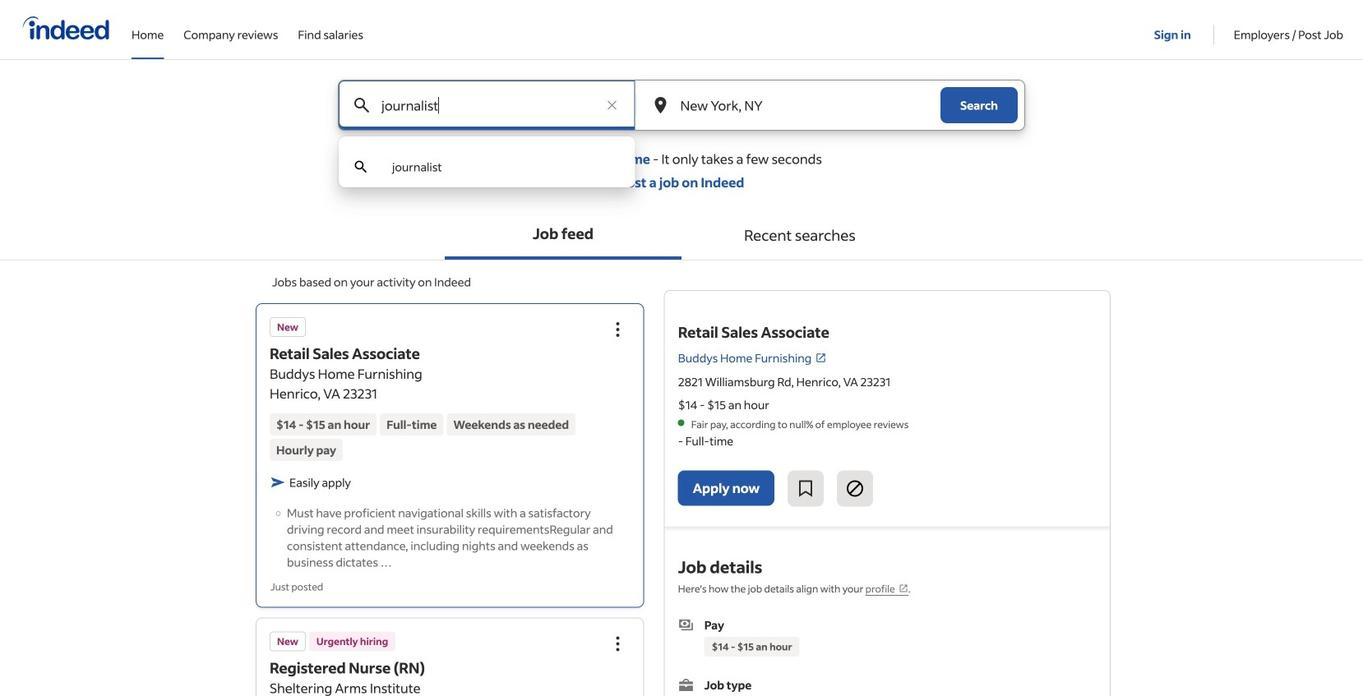 Task type: vqa. For each thing, say whether or not it's contained in the screenshot.
Save this job Image at the bottom of the page
yes



Task type: locate. For each thing, give the bounding box(es) containing it.
main content
[[0, 80, 1364, 697]]

clear what input image
[[604, 97, 621, 114]]

tab list
[[0, 211, 1364, 261]]

job actions for registered nurse (rn) is collapsed image
[[609, 635, 628, 654]]

None search field
[[325, 80, 1039, 188]]

not interested image
[[846, 479, 866, 499]]

journalist element
[[392, 160, 442, 174]]



Task type: describe. For each thing, give the bounding box(es) containing it.
Edit location text field
[[677, 81, 908, 130]]

job preferences (opens in a new window) image
[[899, 584, 909, 594]]

search: Job title, keywords, or company text field
[[378, 81, 596, 130]]

save this job image
[[796, 479, 816, 499]]

buddys home furnishing (opens in a new tab) image
[[815, 352, 827, 364]]

job actions for retail sales associate is collapsed image
[[609, 320, 628, 340]]



